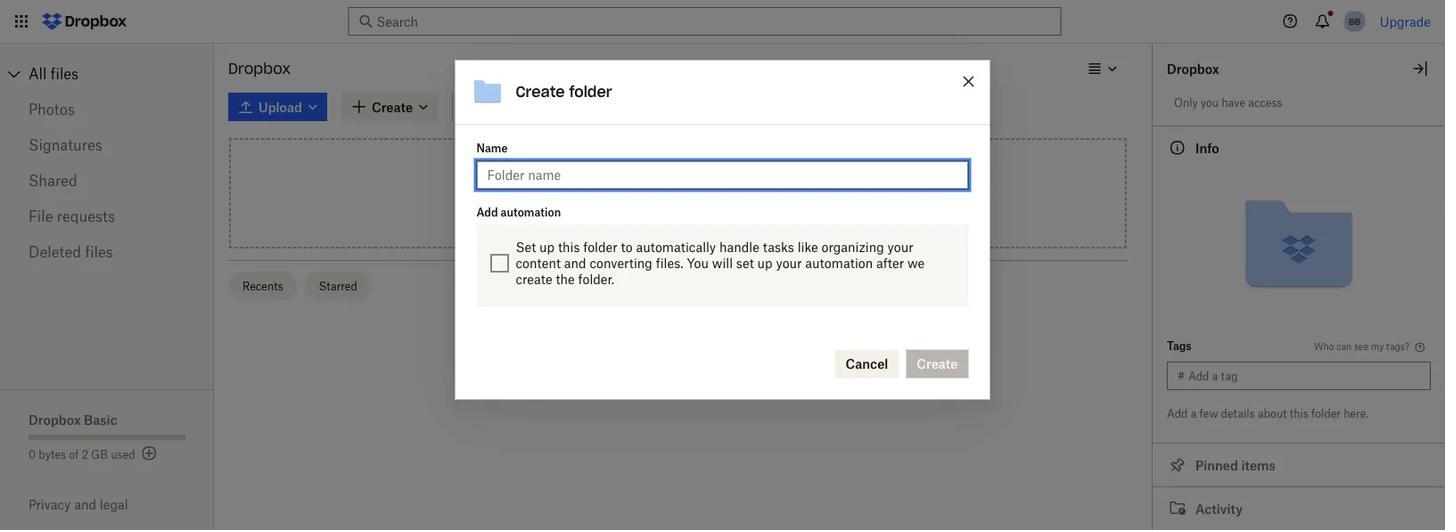 Task type: locate. For each thing, give the bounding box(es) containing it.
see
[[1354, 341, 1369, 352]]

0 bytes of 2 gb used
[[29, 448, 135, 461]]

only you have access
[[1174, 96, 1282, 109]]

folder
[[569, 83, 612, 101], [583, 240, 617, 255], [1311, 407, 1341, 420]]

Name text field
[[487, 165, 958, 185]]

files.
[[656, 256, 683, 271]]

tasks
[[763, 240, 794, 255]]

files down file requests link
[[85, 243, 113, 261]]

up
[[539, 240, 555, 255], [757, 256, 773, 271]]

files
[[51, 65, 79, 82], [638, 193, 662, 208], [85, 243, 113, 261]]

privacy
[[29, 497, 71, 513]]

deleted
[[29, 243, 81, 261]]

shared link
[[29, 163, 185, 199]]

like
[[798, 240, 818, 255]]

0 horizontal spatial files
[[51, 65, 79, 82]]

automation inside set up this folder to automatically handle tasks like organizing your content and converting files. you will set up your automation after we create the folder.
[[805, 256, 873, 271]]

0 vertical spatial this
[[558, 240, 580, 255]]

1 vertical spatial add
[[1167, 407, 1188, 420]]

files for all
[[51, 65, 79, 82]]

0 horizontal spatial your
[[776, 256, 802, 271]]

folder up converting
[[583, 240, 617, 255]]

0 vertical spatial files
[[51, 65, 79, 82]]

1 horizontal spatial to
[[695, 193, 707, 208]]

1 horizontal spatial files
[[85, 243, 113, 261]]

1 horizontal spatial automation
[[805, 256, 873, 271]]

0 vertical spatial add
[[476, 206, 498, 219]]

0 vertical spatial your
[[887, 240, 913, 255]]

create folder
[[516, 83, 612, 101]]

add
[[476, 206, 498, 219], [1167, 407, 1188, 420]]

create folder dialog
[[455, 60, 990, 400]]

legal
[[100, 497, 128, 513]]

add down name
[[476, 206, 498, 219]]

this inside set up this folder to automatically handle tasks like organizing your content and converting files. you will set up your automation after we create the folder.
[[558, 240, 580, 255]]

deleted files
[[29, 243, 113, 261]]

tags
[[1167, 339, 1192, 353]]

0 horizontal spatial and
[[74, 497, 96, 513]]

files for deleted
[[85, 243, 113, 261]]

1 horizontal spatial up
[[757, 256, 773, 271]]

your
[[887, 240, 913, 255], [776, 256, 802, 271]]

recents
[[242, 279, 283, 293]]

dropbox
[[228, 59, 291, 78], [1167, 61, 1219, 76], [29, 412, 81, 427]]

and up the
[[564, 256, 586, 271]]

files left "here"
[[638, 193, 662, 208]]

1 vertical spatial up
[[757, 256, 773, 271]]

your up 'after'
[[887, 240, 913, 255]]

0 horizontal spatial this
[[558, 240, 580, 255]]

get more space image
[[139, 443, 160, 464]]

this right about
[[1290, 407, 1309, 420]]

1 horizontal spatial and
[[564, 256, 586, 271]]

who
[[1314, 341, 1334, 352]]

all files
[[29, 65, 79, 82]]

0 horizontal spatial add
[[476, 206, 498, 219]]

upgrade link
[[1380, 14, 1431, 29]]

automation
[[501, 206, 561, 219], [805, 256, 873, 271]]

starred
[[319, 279, 357, 293]]

up right set
[[757, 256, 773, 271]]

add for add automation
[[476, 206, 498, 219]]

only
[[1174, 96, 1198, 109]]

file requests
[[29, 208, 115, 225]]

this
[[558, 240, 580, 255], [1290, 407, 1309, 420]]

1 vertical spatial your
[[776, 256, 802, 271]]

2 horizontal spatial dropbox
[[1167, 61, 1219, 76]]

dropbox logo - go to the homepage image
[[36, 7, 133, 36]]

my
[[1371, 341, 1384, 352]]

2 vertical spatial files
[[85, 243, 113, 261]]

and
[[564, 256, 586, 271], [74, 497, 96, 513]]

we
[[907, 256, 925, 271]]

folder.
[[578, 272, 614, 287]]

2 vertical spatial folder
[[1311, 407, 1341, 420]]

0 vertical spatial automation
[[501, 206, 561, 219]]

1 horizontal spatial your
[[887, 240, 913, 255]]

and left legal
[[74, 497, 96, 513]]

basic
[[84, 412, 117, 427]]

to up converting
[[621, 240, 633, 255]]

add a few details about this folder here.
[[1167, 407, 1368, 420]]

set
[[736, 256, 754, 271]]

up up "content"
[[539, 240, 555, 255]]

add left the a
[[1167, 407, 1188, 420]]

used
[[111, 448, 135, 461]]

shared
[[29, 172, 77, 189]]

folder left here.
[[1311, 407, 1341, 420]]

create
[[516, 272, 552, 287]]

0 horizontal spatial dropbox
[[29, 412, 81, 427]]

access
[[1248, 96, 1282, 109]]

name
[[476, 142, 508, 155]]

0 vertical spatial up
[[539, 240, 555, 255]]

your down tasks
[[776, 256, 802, 271]]

you
[[687, 256, 709, 271]]

files right all in the left top of the page
[[51, 65, 79, 82]]

privacy and legal link
[[29, 497, 214, 513]]

1 vertical spatial files
[[638, 193, 662, 208]]

0 horizontal spatial to
[[621, 240, 633, 255]]

1 vertical spatial folder
[[583, 240, 617, 255]]

and inside set up this folder to automatically handle tasks like organizing your content and converting files. you will set up your automation after we create the folder.
[[564, 256, 586, 271]]

upgrade
[[1380, 14, 1431, 29]]

all files link
[[29, 60, 214, 88]]

starred button
[[305, 272, 372, 300]]

0 vertical spatial and
[[564, 256, 586, 271]]

info button
[[1153, 126, 1445, 169]]

automation down organizing
[[805, 256, 873, 271]]

gb
[[91, 448, 108, 461]]

add inside create folder dialog
[[476, 206, 498, 219]]

to right "here"
[[695, 193, 707, 208]]

handle
[[719, 240, 759, 255]]

to
[[695, 193, 707, 208], [621, 240, 633, 255]]

1 horizontal spatial add
[[1167, 407, 1188, 420]]

after
[[876, 256, 904, 271]]

1 vertical spatial automation
[[805, 256, 873, 271]]

automatically
[[636, 240, 716, 255]]

you
[[1201, 96, 1219, 109]]

folder right create
[[569, 83, 612, 101]]

who can see my tags?
[[1314, 341, 1409, 352]]

folder inside set up this folder to automatically handle tasks like organizing your content and converting files. you will set up your automation after we create the folder.
[[583, 240, 617, 255]]

0 horizontal spatial up
[[539, 240, 555, 255]]

deleted files link
[[29, 234, 185, 270]]

automation up set
[[501, 206, 561, 219]]

1 vertical spatial this
[[1290, 407, 1309, 420]]

photos link
[[29, 92, 185, 127]]

a
[[1191, 407, 1197, 420]]

1 vertical spatial to
[[621, 240, 633, 255]]

2 horizontal spatial files
[[638, 193, 662, 208]]

this up the
[[558, 240, 580, 255]]



Task type: describe. For each thing, give the bounding box(es) containing it.
have
[[1222, 96, 1245, 109]]

the
[[556, 272, 575, 287]]

few
[[1200, 407, 1218, 420]]

drop files here to upload
[[605, 193, 751, 208]]

will
[[712, 256, 733, 271]]

drop
[[605, 193, 634, 208]]

cancel button
[[835, 350, 899, 378]]

privacy and legal
[[29, 497, 128, 513]]

add automation
[[476, 206, 561, 219]]

can
[[1337, 341, 1352, 352]]

set
[[516, 240, 536, 255]]

create
[[516, 83, 565, 101]]

close details pane image
[[1409, 58, 1431, 79]]

0 vertical spatial to
[[695, 193, 707, 208]]

signatures
[[29, 136, 102, 154]]

file
[[29, 208, 53, 225]]

1 vertical spatial and
[[74, 497, 96, 513]]

1 horizontal spatial this
[[1290, 407, 1309, 420]]

about
[[1258, 407, 1287, 420]]

0 horizontal spatial automation
[[501, 206, 561, 219]]

photos
[[29, 101, 75, 118]]

1 horizontal spatial dropbox
[[228, 59, 291, 78]]

requests
[[57, 208, 115, 225]]

here.
[[1344, 407, 1368, 420]]

0
[[29, 448, 36, 461]]

2
[[82, 448, 88, 461]]

file requests link
[[29, 199, 185, 234]]

upload
[[710, 193, 751, 208]]

all
[[29, 65, 47, 82]]

recents button
[[228, 272, 297, 300]]

to inside set up this folder to automatically handle tasks like organizing your content and converting files. you will set up your automation after we create the folder.
[[621, 240, 633, 255]]

#
[[1178, 370, 1185, 383]]

details
[[1221, 407, 1255, 420]]

dropbox basic
[[29, 412, 117, 427]]

signatures link
[[29, 127, 185, 163]]

organizing
[[822, 240, 884, 255]]

bytes
[[39, 448, 66, 461]]

here
[[666, 193, 692, 208]]

cancel
[[846, 357, 888, 372]]

content
[[516, 256, 561, 271]]

files for drop
[[638, 193, 662, 208]]

of
[[69, 448, 79, 461]]

add for add a few details about this folder here.
[[1167, 407, 1188, 420]]

who can see my tags? image
[[1413, 341, 1427, 355]]

0 vertical spatial folder
[[569, 83, 612, 101]]

tags?
[[1386, 341, 1409, 352]]

info
[[1195, 140, 1219, 156]]

set up this folder to automatically handle tasks like organizing your content and converting files. you will set up your automation after we create the folder.
[[516, 240, 925, 287]]

global header element
[[0, 0, 1445, 44]]

converting
[[590, 256, 652, 271]]



Task type: vqa. For each thing, say whether or not it's contained in the screenshot.
the topmost this
yes



